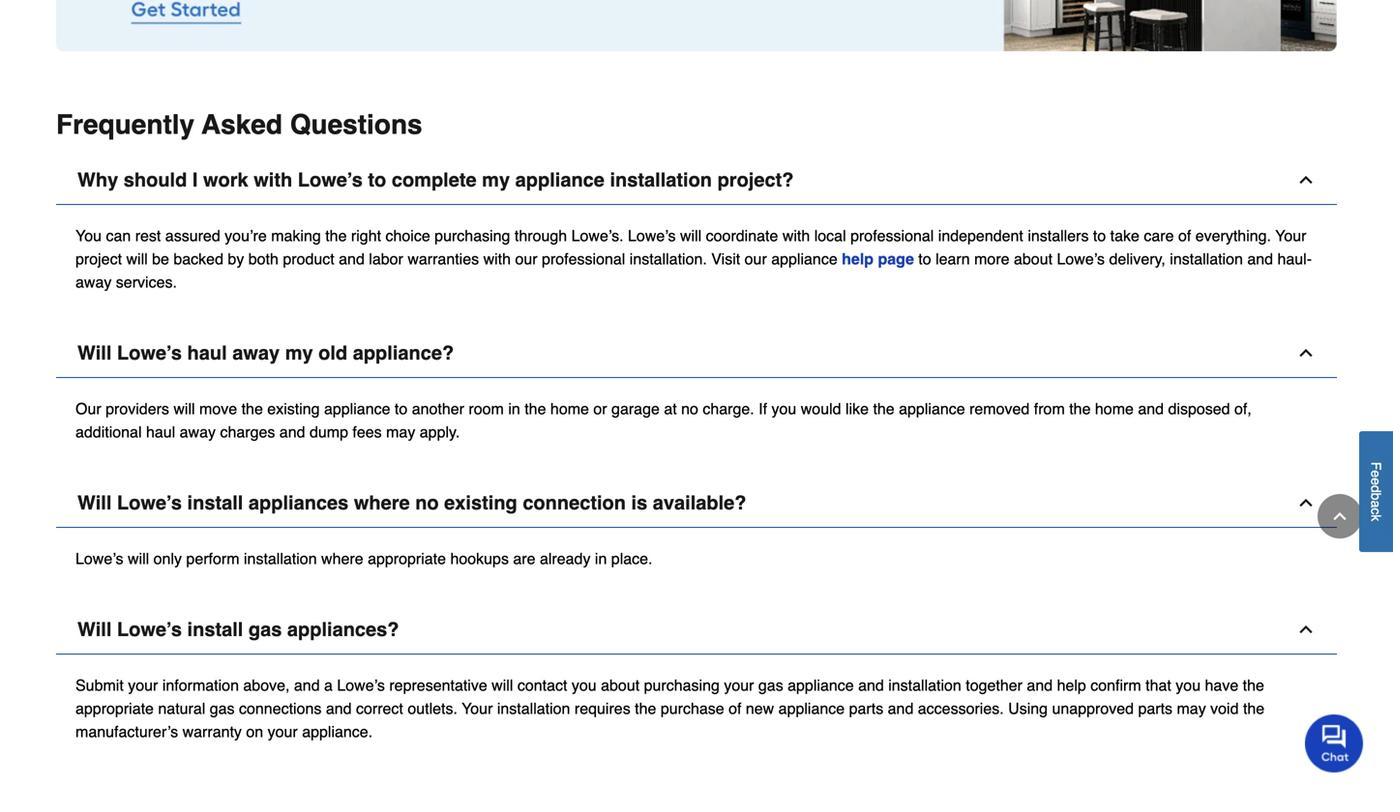 Task type: vqa. For each thing, say whether or not it's contained in the screenshot.
the left haul
yes



Task type: describe. For each thing, give the bounding box(es) containing it.
coordinate
[[706, 227, 778, 245]]

new
[[746, 700, 774, 718]]

d
[[1369, 486, 1384, 493]]

about inside to learn more about lowe's delivery, installation and haul- away services.
[[1014, 250, 1053, 268]]

2 horizontal spatial with
[[783, 227, 810, 245]]

chat invite button image
[[1305, 714, 1364, 773]]

haul-
[[1278, 250, 1312, 268]]

confirm
[[1091, 677, 1142, 695]]

use lowe's kitchen design tools to create the kitchen you're dreaming of. get started. image
[[56, 0, 1337, 51]]

2 vertical spatial gas
[[210, 700, 235, 718]]

void
[[1211, 700, 1239, 718]]

contact
[[518, 677, 568, 695]]

purchasing inside submit your information above, and a lowe's representative will contact you about purchasing your gas appliance and installation together and help confirm that you have the appropriate natural gas connections and correct outlets. your installation requires the purchase of new appliance parts and accessories. using unapproved parts may void the manufacturer's warranty on your appliance.
[[644, 677, 720, 695]]

our
[[75, 400, 101, 418]]

charges
[[220, 423, 275, 441]]

the right have
[[1243, 677, 1265, 695]]

apply.
[[420, 423, 460, 441]]

on
[[246, 723, 263, 741]]

providers
[[106, 400, 169, 418]]

chevron up image for to
[[1297, 170, 1316, 190]]

lowe's down 'questions'
[[298, 169, 363, 191]]

frequently
[[56, 109, 195, 140]]

appliance inside button
[[515, 169, 605, 191]]

will up installation.
[[680, 227, 702, 245]]

0 horizontal spatial you
[[572, 677, 597, 695]]

project
[[75, 250, 122, 268]]

place.
[[611, 550, 653, 568]]

i
[[192, 169, 198, 191]]

you're
[[225, 227, 267, 245]]

will left only
[[128, 550, 149, 568]]

help page
[[842, 250, 914, 268]]

both
[[248, 250, 279, 268]]

are
[[513, 550, 536, 568]]

1 parts from the left
[[849, 700, 884, 718]]

may inside submit your information above, and a lowe's representative will contact you about purchasing your gas appliance and installation together and help confirm that you have the appropriate natural gas connections and correct outlets. your installation requires the purchase of new appliance parts and accessories. using unapproved parts may void the manufacturer's warranty on your appliance.
[[1177, 700, 1206, 718]]

installation down contact
[[497, 700, 570, 718]]

1 e from the top
[[1369, 470, 1384, 478]]

from
[[1034, 400, 1065, 418]]

warranty
[[182, 723, 242, 741]]

care
[[1144, 227, 1174, 245]]

can
[[106, 227, 131, 245]]

may inside our providers will move the existing appliance to another room in the home or garage at no charge. if you would like the appliance removed from the home and disposed of, additional haul away charges and dump fees may apply.
[[386, 423, 415, 441]]

1 vertical spatial professional
[[542, 250, 625, 268]]

our providers will move the existing appliance to another room in the home or garage at no charge. if you would like the appliance removed from the home and disposed of, additional haul away charges and dump fees may apply.
[[75, 400, 1252, 441]]

2 parts from the left
[[1138, 700, 1173, 718]]

appliance inside you can rest assured you're making the right choice purchasing through lowe's. lowe's will coordinate with local professional independent installers to take care of everything. your project will be backed by both product and labor warranties with our professional installation. visit our appliance
[[771, 250, 838, 268]]

a for and
[[324, 677, 333, 695]]

install for gas
[[187, 619, 243, 641]]

appliances?
[[287, 619, 399, 641]]

project?
[[718, 169, 794, 191]]

together
[[966, 677, 1023, 695]]

f e e d b a c k
[[1369, 462, 1384, 522]]

through
[[515, 227, 567, 245]]

fees
[[353, 423, 382, 441]]

have
[[1205, 677, 1239, 695]]

you can rest assured you're making the right choice purchasing through lowe's. lowe's will coordinate with local professional independent installers to take care of everything. your project will be backed by both product and labor warranties with our professional installation. visit our appliance
[[75, 227, 1307, 268]]

independent
[[938, 227, 1024, 245]]

existing inside our providers will move the existing appliance to another room in the home or garage at no charge. if you would like the appliance removed from the home and disposed of, additional haul away charges and dump fees may apply.
[[267, 400, 320, 418]]

product
[[283, 250, 335, 268]]

will lowe's haul away my old appliance? button
[[56, 329, 1337, 378]]

of,
[[1235, 400, 1252, 418]]

hookups
[[450, 550, 509, 568]]

take
[[1111, 227, 1140, 245]]

installation inside button
[[610, 169, 712, 191]]

assured
[[165, 227, 220, 245]]

representative
[[389, 677, 487, 695]]

that
[[1146, 677, 1172, 695]]

in for existing
[[595, 550, 607, 568]]

work
[[203, 169, 248, 191]]

haul inside "button"
[[187, 342, 227, 364]]

additional
[[75, 423, 142, 441]]

submit
[[75, 677, 124, 695]]

install for appliances
[[187, 492, 243, 514]]

you
[[75, 227, 102, 245]]

lowe's inside to learn more about lowe's delivery, installation and haul- away services.
[[1057, 250, 1105, 268]]

will lowe's haul away my old appliance?
[[77, 342, 454, 364]]

the inside you can rest assured you're making the right choice purchasing through lowe's. lowe's will coordinate with local professional independent installers to take care of everything. your project will be backed by both product and labor warranties with our professional installation. visit our appliance
[[325, 227, 347, 245]]

natural
[[158, 700, 205, 718]]

and inside to learn more about lowe's delivery, installation and haul- away services.
[[1248, 250, 1274, 268]]

should
[[124, 169, 187, 191]]

no inside button
[[415, 492, 439, 514]]

gas inside button
[[249, 619, 282, 641]]

disposed
[[1169, 400, 1231, 418]]

c
[[1369, 508, 1384, 515]]

f e e d b a c k button
[[1360, 431, 1394, 552]]

by
[[228, 250, 244, 268]]

will for will lowe's install appliances where no existing connection is available?
[[77, 492, 112, 514]]

installation.
[[630, 250, 707, 268]]

local
[[815, 227, 846, 245]]

choice
[[386, 227, 430, 245]]

2 horizontal spatial your
[[724, 677, 754, 695]]

lowe's down only
[[117, 619, 182, 641]]

will for will lowe's haul away my old appliance?
[[77, 342, 112, 364]]

why should i work with lowe's to complete my appliance installation project? button
[[56, 156, 1337, 205]]

1 vertical spatial gas
[[759, 677, 784, 695]]

frequently asked questions
[[56, 109, 423, 140]]

away inside "button"
[[232, 342, 280, 364]]

visit
[[712, 250, 740, 268]]

appliance?
[[353, 342, 454, 364]]

0 horizontal spatial your
[[128, 677, 158, 695]]

installation down appliances
[[244, 550, 317, 568]]

will for will lowe's install gas appliances?
[[77, 619, 112, 641]]

connection
[[523, 492, 626, 514]]

scroll to top element
[[1318, 495, 1363, 539]]

f
[[1369, 462, 1384, 470]]

removed
[[970, 400, 1030, 418]]

questions
[[290, 109, 423, 140]]

lowe's inside you can rest assured you're making the right choice purchasing through lowe's. lowe's will coordinate with local professional independent installers to take care of everything. your project will be backed by both product and labor warranties with our professional installation. visit our appliance
[[628, 227, 676, 245]]

0 vertical spatial appropriate
[[368, 550, 446, 568]]

haul inside our providers will move the existing appliance to another room in the home or garage at no charge. if you would like the appliance removed from the home and disposed of, additional haul away charges and dump fees may apply.
[[146, 423, 175, 441]]

to inside our providers will move the existing appliance to another room in the home or garage at no charge. if you would like the appliance removed from the home and disposed of, additional haul away charges and dump fees may apply.
[[395, 400, 408, 418]]

lowe's will only perform installation where appropriate hookups are already in place.
[[75, 550, 653, 568]]

services.
[[116, 273, 177, 291]]

1 horizontal spatial with
[[483, 250, 511, 268]]

appliances
[[249, 492, 349, 514]]

outlets.
[[408, 700, 458, 718]]

will left be
[[126, 250, 148, 268]]

labor
[[369, 250, 403, 268]]

chevron up image inside will lowe's install gas appliances? button
[[1297, 620, 1316, 640]]

charge.
[[703, 400, 755, 418]]

a for b
[[1369, 501, 1384, 508]]

only
[[154, 550, 182, 568]]



Task type: locate. For each thing, give the bounding box(es) containing it.
0 vertical spatial gas
[[249, 619, 282, 641]]

1 vertical spatial away
[[232, 342, 280, 364]]

you inside our providers will move the existing appliance to another room in the home or garage at no charge. if you would like the appliance removed from the home and disposed of, additional haul away charges and dump fees may apply.
[[772, 400, 797, 418]]

lowe's up only
[[117, 492, 182, 514]]

garage
[[612, 400, 660, 418]]

home right from
[[1095, 400, 1134, 418]]

0 vertical spatial your
[[1276, 227, 1307, 245]]

0 horizontal spatial existing
[[267, 400, 320, 418]]

of left new
[[729, 700, 742, 718]]

perform
[[186, 550, 240, 568]]

you up requires
[[572, 677, 597, 695]]

0 vertical spatial about
[[1014, 250, 1053, 268]]

1 vertical spatial purchasing
[[644, 677, 720, 695]]

will lowe's install gas appliances?
[[77, 619, 399, 641]]

lowe's up correct
[[337, 677, 385, 695]]

will lowe's install appliances where no existing connection is available? button
[[56, 479, 1337, 528]]

1 horizontal spatial professional
[[851, 227, 934, 245]]

1 horizontal spatial haul
[[187, 342, 227, 364]]

information
[[162, 677, 239, 695]]

0 vertical spatial my
[[482, 169, 510, 191]]

existing up dump
[[267, 400, 320, 418]]

to learn more about lowe's delivery, installation and haul- away services.
[[75, 250, 1312, 291]]

0 vertical spatial a
[[1369, 501, 1384, 508]]

about up requires
[[601, 677, 640, 695]]

0 horizontal spatial help
[[842, 250, 874, 268]]

my inside "button"
[[285, 342, 313, 364]]

chevron up image inside will lowe's install appliances where no existing connection is available? button
[[1297, 494, 1316, 513]]

parts left accessories.
[[849, 700, 884, 718]]

a inside button
[[1369, 501, 1384, 508]]

our down through
[[515, 250, 538, 268]]

where inside button
[[354, 492, 410, 514]]

you
[[772, 400, 797, 418], [572, 677, 597, 695], [1176, 677, 1201, 695]]

1 vertical spatial with
[[783, 227, 810, 245]]

your inside submit your information above, and a lowe's representative will contact you about purchasing your gas appliance and installation together and help confirm that you have the appropriate natural gas connections and correct outlets. your installation requires the purchase of new appliance parts and accessories. using unapproved parts may void the manufacturer's warranty on your appliance.
[[462, 700, 493, 718]]

0 vertical spatial where
[[354, 492, 410, 514]]

no right 'at'
[[681, 400, 699, 418]]

0 horizontal spatial of
[[729, 700, 742, 718]]

unapproved
[[1052, 700, 1134, 718]]

asked
[[202, 109, 283, 140]]

2 vertical spatial with
[[483, 250, 511, 268]]

will down the additional at the bottom left of the page
[[77, 492, 112, 514]]

about down 'installers'
[[1014, 250, 1053, 268]]

would
[[801, 400, 841, 418]]

with right work
[[254, 169, 292, 191]]

in for appliance?
[[508, 400, 520, 418]]

away inside our providers will move the existing appliance to another room in the home or garage at no charge. if you would like the appliance removed from the home and disposed of, additional haul away charges and dump fees may apply.
[[180, 423, 216, 441]]

home
[[551, 400, 589, 418], [1095, 400, 1134, 418]]

appliance.
[[302, 723, 373, 741]]

your down connections on the left
[[268, 723, 298, 741]]

will inside submit your information above, and a lowe's representative will contact you about purchasing your gas appliance and installation together and help confirm that you have the appropriate natural gas connections and correct outlets. your installation requires the purchase of new appliance parts and accessories. using unapproved parts may void the manufacturer's warranty on your appliance.
[[492, 677, 513, 695]]

1 vertical spatial your
[[462, 700, 493, 718]]

gas up new
[[759, 677, 784, 695]]

help
[[842, 250, 874, 268], [1057, 677, 1087, 695]]

1 our from the left
[[515, 250, 538, 268]]

installation down everything.
[[1170, 250, 1243, 268]]

1 vertical spatial install
[[187, 619, 243, 641]]

haul down the providers at the bottom
[[146, 423, 175, 441]]

in left place.
[[595, 550, 607, 568]]

my right complete
[[482, 169, 510, 191]]

my left old
[[285, 342, 313, 364]]

your inside you can rest assured you're making the right choice purchasing through lowe's. lowe's will coordinate with local professional independent installers to take care of everything. your project will be backed by both product and labor warranties with our professional installation. visit our appliance
[[1276, 227, 1307, 245]]

where up appliances? at the bottom left
[[321, 550, 364, 568]]

0 vertical spatial away
[[75, 273, 112, 291]]

chevron up image for appliance?
[[1297, 344, 1316, 363]]

0 horizontal spatial away
[[75, 273, 112, 291]]

will left move
[[174, 400, 195, 418]]

purchasing up warranties
[[435, 227, 510, 245]]

2 e from the top
[[1369, 478, 1384, 486]]

to left take at the right of the page
[[1093, 227, 1106, 245]]

why
[[77, 169, 118, 191]]

1 horizontal spatial no
[[681, 400, 699, 418]]

will inside our providers will move the existing appliance to another room in the home or garage at no charge. if you would like the appliance removed from the home and disposed of, additional haul away charges and dump fees may apply.
[[174, 400, 195, 418]]

lowe's inside button
[[117, 492, 182, 514]]

0 horizontal spatial my
[[285, 342, 313, 364]]

of right care at the right top of page
[[1179, 227, 1192, 245]]

gas up warranty
[[210, 700, 235, 718]]

with inside button
[[254, 169, 292, 191]]

a inside submit your information above, and a lowe's representative will contact you about purchasing your gas appliance and installation together and help confirm that you have the appropriate natural gas connections and correct outlets. your installation requires the purchase of new appliance parts and accessories. using unapproved parts may void the manufacturer's warranty on your appliance.
[[324, 677, 333, 695]]

1 horizontal spatial away
[[180, 423, 216, 441]]

and inside you can rest assured you're making the right choice purchasing through lowe's. lowe's will coordinate with local professional independent installers to take care of everything. your project will be backed by both product and labor warranties with our professional installation. visit our appliance
[[339, 250, 365, 268]]

0 horizontal spatial with
[[254, 169, 292, 191]]

everything.
[[1196, 227, 1272, 245]]

of inside submit your information above, and a lowe's representative will contact you about purchasing your gas appliance and installation together and help confirm that you have the appropriate natural gas connections and correct outlets. your installation requires the purchase of new appliance parts and accessories. using unapproved parts may void the manufacturer's warranty on your appliance.
[[729, 700, 742, 718]]

another
[[412, 400, 464, 418]]

1 horizontal spatial my
[[482, 169, 510, 191]]

install inside will lowe's install appliances where no existing connection is available? button
[[187, 492, 243, 514]]

away inside to learn more about lowe's delivery, installation and haul- away services.
[[75, 273, 112, 291]]

1 horizontal spatial gas
[[249, 619, 282, 641]]

the right room
[[525, 400, 546, 418]]

the left right
[[325, 227, 347, 245]]

away up move
[[232, 342, 280, 364]]

is
[[631, 492, 648, 514]]

0 vertical spatial with
[[254, 169, 292, 191]]

dump
[[310, 423, 348, 441]]

parts down that
[[1138, 700, 1173, 718]]

chevron up image
[[1297, 170, 1316, 190], [1297, 344, 1316, 363], [1297, 494, 1316, 513], [1331, 507, 1350, 526], [1297, 620, 1316, 640]]

1 horizontal spatial appropriate
[[368, 550, 446, 568]]

requires
[[575, 700, 631, 718]]

like
[[846, 400, 869, 418]]

to left learn
[[919, 250, 932, 268]]

lowe's down 'installers'
[[1057, 250, 1105, 268]]

installation inside to learn more about lowe's delivery, installation and haul- away services.
[[1170, 250, 1243, 268]]

correct
[[356, 700, 403, 718]]

warranties
[[408, 250, 479, 268]]

0 vertical spatial no
[[681, 400, 699, 418]]

chevron up image inside the scroll to top element
[[1331, 507, 1350, 526]]

your right submit on the bottom left of page
[[128, 677, 158, 695]]

will inside "button"
[[77, 342, 112, 364]]

haul up move
[[187, 342, 227, 364]]

with right warranties
[[483, 250, 511, 268]]

in
[[508, 400, 520, 418], [595, 550, 607, 568]]

our down coordinate
[[745, 250, 767, 268]]

you right if
[[772, 400, 797, 418]]

your
[[128, 677, 158, 695], [724, 677, 754, 695], [268, 723, 298, 741]]

away down move
[[180, 423, 216, 441]]

0 vertical spatial haul
[[187, 342, 227, 364]]

3 will from the top
[[77, 619, 112, 641]]

0 vertical spatial will
[[77, 342, 112, 364]]

using
[[1009, 700, 1048, 718]]

haul
[[187, 342, 227, 364], [146, 423, 175, 441]]

with left 'local'
[[783, 227, 810, 245]]

0 vertical spatial in
[[508, 400, 520, 418]]

existing inside button
[[444, 492, 517, 514]]

0 horizontal spatial no
[[415, 492, 439, 514]]

1 vertical spatial haul
[[146, 423, 175, 441]]

2 our from the left
[[745, 250, 767, 268]]

2 horizontal spatial you
[[1176, 677, 1201, 695]]

2 home from the left
[[1095, 400, 1134, 418]]

1 vertical spatial no
[[415, 492, 439, 514]]

0 vertical spatial of
[[1179, 227, 1192, 245]]

1 horizontal spatial in
[[595, 550, 607, 568]]

0 horizontal spatial our
[[515, 250, 538, 268]]

e up b
[[1369, 478, 1384, 486]]

will inside button
[[77, 619, 112, 641]]

connections
[[239, 700, 322, 718]]

help up unapproved
[[1057, 677, 1087, 695]]

learn
[[936, 250, 970, 268]]

will up our
[[77, 342, 112, 364]]

help down 'local'
[[842, 250, 874, 268]]

1 vertical spatial in
[[595, 550, 607, 568]]

appliance
[[515, 169, 605, 191], [771, 250, 838, 268], [324, 400, 390, 418], [899, 400, 965, 418], [788, 677, 854, 695], [779, 700, 845, 718]]

install inside will lowe's install gas appliances? button
[[187, 619, 243, 641]]

help inside submit your information above, and a lowe's representative will contact you about purchasing your gas appliance and installation together and help confirm that you have the appropriate natural gas connections and correct outlets. your installation requires the purchase of new appliance parts and accessories. using unapproved parts may void the manufacturer's warranty on your appliance.
[[1057, 677, 1087, 695]]

backed
[[174, 250, 224, 268]]

your up new
[[724, 677, 754, 695]]

a
[[1369, 501, 1384, 508], [324, 677, 333, 695]]

professional up the page
[[851, 227, 934, 245]]

lowe's inside submit your information above, and a lowe's representative will contact you about purchasing your gas appliance and installation together and help confirm that you have the appropriate natural gas connections and correct outlets. your installation requires the purchase of new appliance parts and accessories. using unapproved parts may void the manufacturer's warranty on your appliance.
[[337, 677, 385, 695]]

chevron up image inside why should i work with lowe's to complete my appliance installation project? button
[[1297, 170, 1316, 190]]

0 horizontal spatial your
[[462, 700, 493, 718]]

purchasing inside you can rest assured you're making the right choice purchasing through lowe's. lowe's will coordinate with local professional independent installers to take care of everything. your project will be backed by both product and labor warranties with our professional installation. visit our appliance
[[435, 227, 510, 245]]

2 vertical spatial away
[[180, 423, 216, 441]]

where
[[354, 492, 410, 514], [321, 550, 364, 568]]

1 vertical spatial will
[[77, 492, 112, 514]]

submit your information above, and a lowe's representative will contact you about purchasing your gas appliance and installation together and help confirm that you have the appropriate natural gas connections and correct outlets. your installation requires the purchase of new appliance parts and accessories. using unapproved parts may void the manufacturer's warranty on your appliance.
[[75, 677, 1265, 741]]

lowe's.
[[572, 227, 624, 245]]

1 vertical spatial appropriate
[[75, 700, 154, 718]]

home left or at the left of page
[[551, 400, 589, 418]]

install
[[187, 492, 243, 514], [187, 619, 243, 641]]

away down project
[[75, 273, 112, 291]]

to up right
[[368, 169, 386, 191]]

to inside you can rest assured you're making the right choice purchasing through lowe's. lowe's will coordinate with local professional independent installers to take care of everything. your project will be backed by both product and labor warranties with our professional installation. visit our appliance
[[1093, 227, 1106, 245]]

installation up accessories.
[[889, 677, 962, 695]]

more
[[975, 250, 1010, 268]]

1 horizontal spatial may
[[1177, 700, 1206, 718]]

0 horizontal spatial purchasing
[[435, 227, 510, 245]]

may right "fees"
[[386, 423, 415, 441]]

0 horizontal spatial a
[[324, 677, 333, 695]]

the right like
[[873, 400, 895, 418]]

purchasing up "purchase"
[[644, 677, 720, 695]]

my
[[482, 169, 510, 191], [285, 342, 313, 364]]

the right requires
[[635, 700, 656, 718]]

chevron up image inside will lowe's haul away my old appliance? "button"
[[1297, 344, 1316, 363]]

2 will from the top
[[77, 492, 112, 514]]

1 horizontal spatial our
[[745, 250, 767, 268]]

lowe's up installation.
[[628, 227, 676, 245]]

1 home from the left
[[551, 400, 589, 418]]

to inside button
[[368, 169, 386, 191]]

0 vertical spatial install
[[187, 492, 243, 514]]

will lowe's install gas appliances? button
[[56, 606, 1337, 655]]

gas up above,
[[249, 619, 282, 641]]

1 will from the top
[[77, 342, 112, 364]]

to left another
[[395, 400, 408, 418]]

0 horizontal spatial professional
[[542, 250, 625, 268]]

1 horizontal spatial help
[[1057, 677, 1087, 695]]

1 horizontal spatial of
[[1179, 227, 1192, 245]]

0 horizontal spatial in
[[508, 400, 520, 418]]

be
[[152, 250, 169, 268]]

will
[[77, 342, 112, 364], [77, 492, 112, 514], [77, 619, 112, 641]]

1 vertical spatial of
[[729, 700, 742, 718]]

right
[[351, 227, 381, 245]]

e up d
[[1369, 470, 1384, 478]]

appropriate inside submit your information above, and a lowe's representative will contact you about purchasing your gas appliance and installation together and help confirm that you have the appropriate natural gas connections and correct outlets. your installation requires the purchase of new appliance parts and accessories. using unapproved parts may void the manufacturer's warranty on your appliance.
[[75, 700, 154, 718]]

0 horizontal spatial may
[[386, 423, 415, 441]]

my inside button
[[482, 169, 510, 191]]

1 horizontal spatial you
[[772, 400, 797, 418]]

1 horizontal spatial your
[[1276, 227, 1307, 245]]

purchase
[[661, 700, 724, 718]]

with
[[254, 169, 292, 191], [783, 227, 810, 245], [483, 250, 511, 268]]

will lowe's install appliances where no existing connection is available?
[[77, 492, 747, 514]]

where up lowe's will only perform installation where appropriate hookups are already in place.
[[354, 492, 410, 514]]

install up information
[[187, 619, 243, 641]]

2 install from the top
[[187, 619, 243, 641]]

1 horizontal spatial a
[[1369, 501, 1384, 508]]

our
[[515, 250, 538, 268], [745, 250, 767, 268]]

1 horizontal spatial parts
[[1138, 700, 1173, 718]]

professional down lowe's.
[[542, 250, 625, 268]]

will left contact
[[492, 677, 513, 695]]

help page link
[[842, 250, 914, 268]]

your right outlets.
[[462, 700, 493, 718]]

in right room
[[508, 400, 520, 418]]

a up k
[[1369, 501, 1384, 508]]

to inside to learn more about lowe's delivery, installation and haul- away services.
[[919, 250, 932, 268]]

delivery,
[[1109, 250, 1166, 268]]

your
[[1276, 227, 1307, 245], [462, 700, 493, 718]]

0 horizontal spatial gas
[[210, 700, 235, 718]]

appropriate down will lowe's install appliances where no existing connection is available?
[[368, 550, 446, 568]]

parts
[[849, 700, 884, 718], [1138, 700, 1173, 718]]

the up charges
[[242, 400, 263, 418]]

no inside our providers will move the existing appliance to another room in the home or garage at no charge. if you would like the appliance removed from the home and disposed of, additional haul away charges and dump fees may apply.
[[681, 400, 699, 418]]

appropriate up manufacturer's
[[75, 700, 154, 718]]

1 horizontal spatial about
[[1014, 250, 1053, 268]]

1 vertical spatial where
[[321, 550, 364, 568]]

complete
[[392, 169, 477, 191]]

move
[[199, 400, 237, 418]]

0 vertical spatial existing
[[267, 400, 320, 418]]

will
[[680, 227, 702, 245], [126, 250, 148, 268], [174, 400, 195, 418], [128, 550, 149, 568], [492, 677, 513, 695]]

1 vertical spatial may
[[1177, 700, 1206, 718]]

0 vertical spatial professional
[[851, 227, 934, 245]]

1 vertical spatial my
[[285, 342, 313, 364]]

will inside button
[[77, 492, 112, 514]]

1 horizontal spatial your
[[268, 723, 298, 741]]

about inside submit your information above, and a lowe's representative will contact you about purchasing your gas appliance and installation together and help confirm that you have the appropriate natural gas connections and correct outlets. your installation requires the purchase of new appliance parts and accessories. using unapproved parts may void the manufacturer's warranty on your appliance.
[[601, 677, 640, 695]]

1 vertical spatial a
[[324, 677, 333, 695]]

your up haul-
[[1276, 227, 1307, 245]]

and
[[339, 250, 365, 268], [1248, 250, 1274, 268], [1138, 400, 1164, 418], [279, 423, 305, 441], [294, 677, 320, 695], [858, 677, 884, 695], [1027, 677, 1053, 695], [326, 700, 352, 718], [888, 700, 914, 718]]

1 horizontal spatial existing
[[444, 492, 517, 514]]

0 horizontal spatial about
[[601, 677, 640, 695]]

2 vertical spatial will
[[77, 619, 112, 641]]

of inside you can rest assured you're making the right choice purchasing through lowe's. lowe's will coordinate with local professional independent installers to take care of everything. your project will be backed by both product and labor warranties with our professional installation. visit our appliance
[[1179, 227, 1192, 245]]

existing up hookups
[[444, 492, 517, 514]]

1 vertical spatial existing
[[444, 492, 517, 514]]

lowe's inside "button"
[[117, 342, 182, 364]]

lowe's left only
[[75, 550, 123, 568]]

a up 'appliance.'
[[324, 677, 333, 695]]

old
[[319, 342, 348, 364]]

chevron up image for existing
[[1297, 494, 1316, 513]]

you right that
[[1176, 677, 1201, 695]]

no down apply.
[[415, 492, 439, 514]]

installation
[[610, 169, 712, 191], [1170, 250, 1243, 268], [244, 550, 317, 568], [889, 677, 962, 695], [497, 700, 570, 718]]

0 vertical spatial help
[[842, 250, 874, 268]]

lowe's up the providers at the bottom
[[117, 342, 182, 364]]

install up perform
[[187, 492, 243, 514]]

0 horizontal spatial haul
[[146, 423, 175, 441]]

0 vertical spatial purchasing
[[435, 227, 510, 245]]

the right from
[[1070, 400, 1091, 418]]

of
[[1179, 227, 1192, 245], [729, 700, 742, 718]]

page
[[878, 250, 914, 268]]

accessories.
[[918, 700, 1004, 718]]

1 horizontal spatial purchasing
[[644, 677, 720, 695]]

may
[[386, 423, 415, 441], [1177, 700, 1206, 718]]

in inside our providers will move the existing appliance to another room in the home or garage at no charge. if you would like the appliance removed from the home and disposed of, additional haul away charges and dump fees may apply.
[[508, 400, 520, 418]]

why should i work with lowe's to complete my appliance installation project?
[[77, 169, 794, 191]]

1 install from the top
[[187, 492, 243, 514]]

0 horizontal spatial home
[[551, 400, 589, 418]]

1 vertical spatial help
[[1057, 677, 1087, 695]]

1 horizontal spatial home
[[1095, 400, 1134, 418]]

2 horizontal spatial away
[[232, 342, 280, 364]]

making
[[271, 227, 321, 245]]

available?
[[653, 492, 747, 514]]

0 horizontal spatial appropriate
[[75, 700, 154, 718]]

1 vertical spatial about
[[601, 677, 640, 695]]

rest
[[135, 227, 161, 245]]

the right 'void'
[[1243, 700, 1265, 718]]

will up submit on the bottom left of page
[[77, 619, 112, 641]]

0 horizontal spatial parts
[[849, 700, 884, 718]]

0 vertical spatial may
[[386, 423, 415, 441]]

2 horizontal spatial gas
[[759, 677, 784, 695]]

installation up you can rest assured you're making the right choice purchasing through lowe's. lowe's will coordinate with local professional independent installers to take care of everything. your project will be backed by both product and labor warranties with our professional installation. visit our appliance
[[610, 169, 712, 191]]

gas
[[249, 619, 282, 641], [759, 677, 784, 695], [210, 700, 235, 718]]

may left 'void'
[[1177, 700, 1206, 718]]



